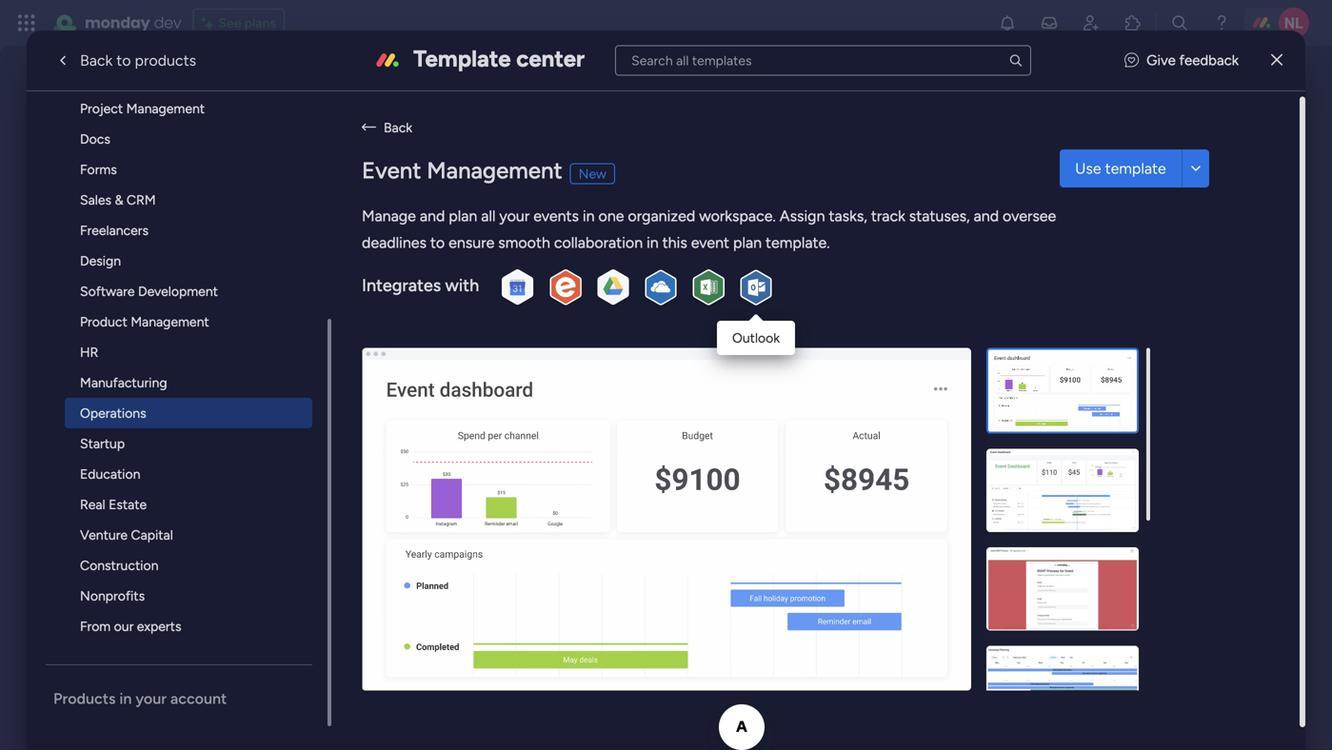 Task type: locate. For each thing, give the bounding box(es) containing it.
0 vertical spatial in
[[583, 207, 595, 225]]

this
[[663, 234, 688, 252]]

in inside heading
[[119, 690, 132, 708]]

1 vertical spatial management
[[427, 157, 563, 184]]

arrow left image
[[362, 117, 376, 138]]

and right manage
[[420, 207, 445, 225]]

and
[[420, 207, 445, 225], [974, 207, 999, 225]]

management down products
[[126, 100, 205, 117]]

1 vertical spatial plan
[[733, 234, 762, 252]]

2 vertical spatial in
[[119, 690, 132, 708]]

freelancers
[[80, 222, 149, 239]]

1 vertical spatial back
[[384, 119, 412, 136]]

None search field
[[616, 45, 1031, 76]]

event management
[[362, 157, 563, 184]]

collaboration
[[554, 234, 643, 252]]

inbox image
[[1040, 13, 1059, 32]]

manage
[[362, 207, 416, 225]]

our
[[114, 619, 134, 635]]

tasks,
[[829, 207, 868, 225]]

event
[[362, 157, 421, 184]]

venture capital
[[80, 527, 173, 543]]

venture
[[80, 527, 128, 543]]

assign
[[780, 207, 825, 225]]

1 and from the left
[[420, 207, 445, 225]]

back
[[80, 51, 113, 70], [384, 119, 412, 136]]

close image
[[1272, 53, 1283, 67]]

products in your account list box
[[46, 2, 331, 728]]

back right arrow left image in the left of the page
[[384, 119, 412, 136]]

1 horizontal spatial your
[[500, 207, 530, 225]]

track
[[871, 207, 906, 225]]

workspace.
[[699, 207, 776, 225]]

0 horizontal spatial and
[[420, 207, 445, 225]]

1 vertical spatial your
[[135, 690, 167, 708]]

all
[[481, 207, 496, 225]]

forms
[[80, 161, 117, 178]]

management for project management
[[126, 100, 205, 117]]

0 vertical spatial plan
[[449, 207, 478, 225]]

organized
[[628, 207, 696, 225]]

operations
[[80, 405, 146, 422]]

your
[[500, 207, 530, 225], [135, 690, 167, 708]]

deadlines
[[362, 234, 427, 252]]

your left account
[[135, 690, 167, 708]]

back for back
[[384, 119, 412, 136]]

products in your account heading
[[53, 689, 328, 710]]

docs
[[80, 131, 110, 147]]

monday dev
[[85, 12, 181, 33]]

select product image
[[17, 13, 36, 32]]

real estate
[[80, 497, 147, 513]]

to inside manage and plan all your events in one organized workspace. assign tasks, track statuses, and oversee deadlines to ensure smooth collaboration in this event plan template.
[[430, 234, 445, 252]]

back inside 'back to products' button
[[80, 51, 113, 70]]

give feedback link
[[1125, 50, 1239, 71]]

to down monday
[[116, 51, 131, 70]]

1 vertical spatial to
[[430, 234, 445, 252]]

notifications image
[[998, 13, 1017, 32]]

0 horizontal spatial to
[[116, 51, 131, 70]]

management
[[126, 100, 205, 117], [427, 157, 563, 184], [131, 314, 209, 330]]

management for event management
[[427, 157, 563, 184]]

your right all on the top left of the page
[[500, 207, 530, 225]]

plan
[[449, 207, 478, 225], [733, 234, 762, 252]]

1 horizontal spatial plan
[[733, 234, 762, 252]]

ensure
[[449, 234, 495, 252]]

1 horizontal spatial back
[[384, 119, 412, 136]]

from our experts
[[80, 619, 181, 635]]

back inside back button
[[384, 119, 412, 136]]

in left "this"
[[647, 234, 659, 252]]

0 vertical spatial management
[[126, 100, 205, 117]]

new
[[579, 166, 607, 182]]

to inside button
[[116, 51, 131, 70]]

back to products
[[80, 51, 196, 70]]

plan down workspace.
[[733, 234, 762, 252]]

back for back to products
[[80, 51, 113, 70]]

to left ensure
[[430, 234, 445, 252]]

your inside manage and plan all your events in one organized workspace. assign tasks, track statuses, and oversee deadlines to ensure smooth collaboration in this event plan template.
[[500, 207, 530, 225]]

experts
[[137, 619, 181, 635]]

and left oversee
[[974, 207, 999, 225]]

real
[[80, 497, 105, 513]]

management for product management
[[131, 314, 209, 330]]

see
[[219, 15, 241, 31]]

1 horizontal spatial and
[[974, 207, 999, 225]]

sales & crm
[[80, 192, 156, 208]]

hr
[[80, 344, 98, 361]]

development
[[138, 283, 218, 300]]

sales
[[80, 192, 111, 208]]

Search all templates search field
[[616, 45, 1031, 76]]

manufacturing
[[80, 375, 167, 391]]

back down monday
[[80, 51, 113, 70]]

noah lott image
[[1279, 8, 1310, 38]]

outlook
[[733, 330, 780, 346]]

plan left all on the top left of the page
[[449, 207, 478, 225]]

0 horizontal spatial back
[[80, 51, 113, 70]]

center
[[517, 45, 585, 72]]

events
[[534, 207, 579, 225]]

use template
[[1076, 160, 1167, 178]]

0 horizontal spatial your
[[135, 690, 167, 708]]

startup
[[80, 436, 125, 452]]

event
[[691, 234, 730, 252]]

software development
[[80, 283, 218, 300]]

give
[[1147, 52, 1176, 69]]

to
[[116, 51, 131, 70], [430, 234, 445, 252]]

apps image
[[1124, 13, 1143, 32]]

0 vertical spatial back
[[80, 51, 113, 70]]

statuses,
[[910, 207, 970, 225]]

2 horizontal spatial in
[[647, 234, 659, 252]]

products
[[53, 690, 116, 708]]

management down "development"
[[131, 314, 209, 330]]

in left one
[[583, 207, 595, 225]]

management up all on the top left of the page
[[427, 157, 563, 184]]

0 vertical spatial your
[[500, 207, 530, 225]]

2 vertical spatial management
[[131, 314, 209, 330]]

in
[[583, 207, 595, 225], [647, 234, 659, 252], [119, 690, 132, 708]]

use
[[1076, 160, 1102, 178]]

1 vertical spatial in
[[647, 234, 659, 252]]

1 horizontal spatial to
[[430, 234, 445, 252]]

in right products
[[119, 690, 132, 708]]

0 vertical spatial to
[[116, 51, 131, 70]]

0 horizontal spatial in
[[119, 690, 132, 708]]

education
[[80, 466, 140, 482]]

template
[[1106, 160, 1167, 178]]

nonprofits
[[80, 588, 145, 604]]



Task type: describe. For each thing, give the bounding box(es) containing it.
back to products button
[[38, 41, 212, 80]]

manage and plan all your events in one organized workspace. assign tasks, track statuses, and oversee deadlines to ensure smooth collaboration in this event plan template.
[[362, 207, 1057, 252]]

v2 user feedback image
[[1125, 50, 1139, 71]]

integrates with
[[362, 275, 479, 296]]

with
[[445, 275, 479, 296]]

construction
[[80, 558, 158, 574]]

invite members image
[[1082, 13, 1101, 32]]

design
[[80, 253, 121, 269]]

see plans
[[219, 15, 276, 31]]

project management
[[80, 100, 205, 117]]

help image
[[1213, 13, 1232, 32]]

feedback
[[1180, 52, 1239, 69]]

crm
[[127, 192, 156, 208]]

2 and from the left
[[974, 207, 999, 225]]

estate
[[109, 497, 147, 513]]

your inside heading
[[135, 690, 167, 708]]

back button
[[362, 117, 1270, 138]]

integrates
[[362, 275, 441, 296]]

template.
[[766, 234, 830, 252]]

see plans button
[[193, 9, 285, 37]]

software
[[80, 283, 135, 300]]

project
[[80, 100, 123, 117]]

one
[[599, 207, 624, 225]]

template
[[413, 45, 511, 72]]

monday
[[85, 12, 150, 33]]

work management templates element
[[46, 2, 328, 642]]

&
[[115, 192, 123, 208]]

give feedback
[[1147, 52, 1239, 69]]

products
[[135, 51, 196, 70]]

smooth
[[498, 234, 550, 252]]

0 horizontal spatial plan
[[449, 207, 478, 225]]

template center
[[413, 45, 585, 72]]

product management
[[80, 314, 209, 330]]

plans
[[245, 15, 276, 31]]

use template button
[[1060, 150, 1182, 188]]

products in your account
[[53, 690, 227, 708]]

oversee
[[1003, 207, 1057, 225]]

from
[[80, 619, 111, 635]]

search image
[[1009, 53, 1024, 68]]

1 horizontal spatial in
[[583, 207, 595, 225]]

product
[[80, 314, 127, 330]]

capital
[[131, 527, 173, 543]]

dev
[[154, 12, 181, 33]]

account
[[170, 690, 227, 708]]

search everything image
[[1171, 13, 1190, 32]]



Task type: vqa. For each thing, say whether or not it's contained in the screenshot.
And
yes



